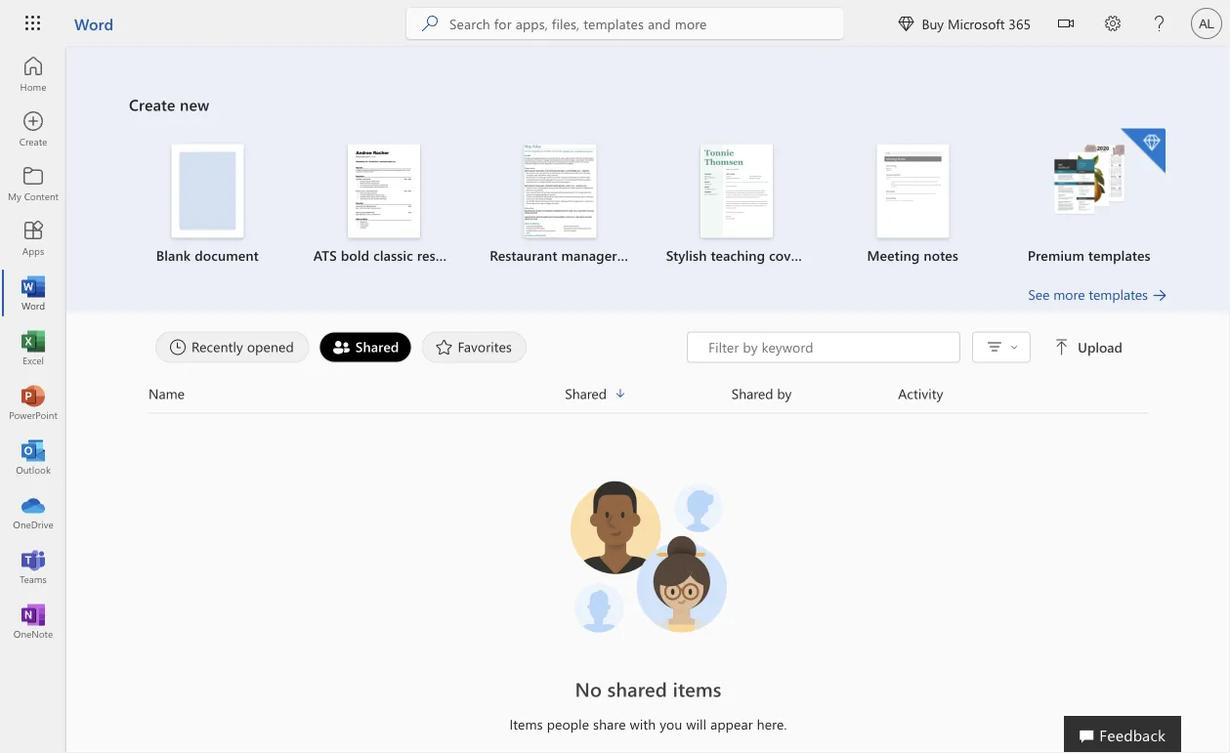 Task type: vqa. For each thing, say whether or not it's contained in the screenshot.
Clipchamp
no



Task type: describe. For each thing, give the bounding box(es) containing it.
no shared items status
[[399, 676, 898, 703]]

 upload
[[1055, 338, 1123, 356]]

upload status
[[687, 332, 1127, 363]]


[[899, 16, 914, 31]]

recently opened tab
[[151, 332, 314, 363]]

shared by
[[732, 385, 792, 403]]

restaurant manager resume element
[[484, 144, 667, 265]]

stylish teaching cover letter element
[[660, 144, 841, 265]]

teaching
[[711, 246, 765, 264]]

powerpoint image
[[23, 393, 43, 412]]

meeting notes element
[[837, 144, 990, 265]]

items people share with you will appear here. status
[[399, 715, 898, 735]]

al
[[1199, 16, 1215, 31]]

none search field inside word banner
[[407, 8, 844, 39]]

with
[[630, 715, 656, 734]]

document
[[195, 246, 259, 264]]

feedback
[[1100, 724, 1166, 745]]

home image
[[23, 65, 43, 84]]

cover
[[769, 246, 804, 264]]

shared
[[608, 676, 668, 702]]

you
[[660, 715, 683, 734]]

letter
[[808, 246, 841, 264]]

word banner
[[0, 0, 1231, 50]]

premium templates element
[[1013, 129, 1166, 265]]

blank document element
[[131, 144, 284, 265]]

outlook image
[[23, 448, 43, 467]]

word image
[[23, 283, 43, 303]]

onedrive image
[[23, 502, 43, 522]]

excel image
[[23, 338, 43, 358]]

meeting
[[867, 246, 920, 264]]

items people share with you will appear here.
[[510, 715, 787, 734]]

no
[[575, 676, 602, 702]]

my content image
[[23, 174, 43, 194]]

see
[[1029, 285, 1050, 303]]

365
[[1009, 14, 1031, 32]]

see more templates button
[[1029, 285, 1168, 304]]

restaurant manager resume image
[[524, 144, 596, 238]]

create
[[129, 94, 175, 115]]

shared button
[[565, 383, 732, 405]]

buy
[[922, 14, 944, 32]]

bold
[[341, 246, 370, 264]]

favorites element
[[422, 332, 527, 363]]

items
[[673, 676, 722, 702]]

here.
[[757, 715, 787, 734]]

ats bold classic resume element
[[307, 144, 463, 265]]

templates inside button
[[1089, 285, 1148, 303]]

activity
[[898, 385, 944, 403]]

create image
[[23, 119, 43, 139]]


[[1059, 16, 1074, 31]]

blank
[[156, 246, 191, 264]]

premium templates diamond image
[[1121, 129, 1166, 173]]

more
[[1054, 285, 1085, 303]]

onenote image
[[23, 612, 43, 631]]

feedback button
[[1065, 716, 1182, 754]]

ats bold classic resume image
[[348, 144, 420, 238]]



Task type: locate. For each thing, give the bounding box(es) containing it.
row containing name
[[149, 383, 1148, 414]]

tab list inside the no shared items main content
[[151, 332, 687, 363]]


[[1011, 344, 1019, 351]]

meeting notes image
[[877, 144, 949, 238]]

items
[[510, 715, 543, 734]]

resume
[[417, 246, 463, 264], [621, 246, 667, 264]]

blank document
[[156, 246, 259, 264]]

activity, column 4 of 4 column header
[[898, 383, 1148, 405]]

resume right classic
[[417, 246, 463, 264]]

al button
[[1184, 0, 1231, 47]]

shared for shared by
[[732, 385, 774, 403]]

name button
[[149, 383, 565, 405]]

1 vertical spatial templates
[[1089, 285, 1148, 303]]

notes
[[924, 246, 959, 264]]

premium templates image
[[1053, 144, 1126, 216]]

stylish teaching cover letter
[[666, 246, 841, 264]]

name
[[149, 385, 185, 403]]

opened
[[247, 338, 294, 356]]

see more templates
[[1029, 285, 1148, 303]]

teams image
[[23, 557, 43, 577]]

0 horizontal spatial resume
[[417, 246, 463, 264]]

stylish teaching cover letter image
[[701, 144, 773, 238]]

favorites
[[458, 338, 512, 356]]

list
[[129, 127, 1168, 285]]

recently opened element
[[155, 332, 310, 363]]

resume right manager
[[621, 246, 667, 264]]

list inside the no shared items main content
[[129, 127, 1168, 285]]

Search box. Suggestions appear as you type. search field
[[450, 8, 844, 39]]

new
[[180, 94, 209, 115]]

shared by button
[[732, 383, 898, 405]]

None search field
[[407, 8, 844, 39]]

recently opened
[[192, 338, 294, 356]]

premium templates
[[1028, 246, 1151, 264]]

templates up see more templates button
[[1089, 246, 1151, 264]]

shared inside tab
[[356, 338, 399, 356]]

Filter by keyword text field
[[707, 338, 950, 357]]

premium
[[1028, 246, 1085, 264]]

by
[[777, 385, 792, 403]]

2 horizontal spatial shared
[[732, 385, 774, 403]]

1 horizontal spatial resume
[[621, 246, 667, 264]]

navigation
[[0, 47, 66, 649]]

manager
[[561, 246, 617, 264]]

restaurant manager resume
[[490, 246, 667, 264]]

0 horizontal spatial shared
[[356, 338, 399, 356]]

create new
[[129, 94, 209, 115]]

people
[[547, 715, 589, 734]]

restaurant
[[490, 246, 558, 264]]

shared tab
[[314, 332, 417, 363]]

row inside the no shared items main content
[[149, 383, 1148, 414]]

2 resume from the left
[[621, 246, 667, 264]]

1 horizontal spatial shared
[[565, 385, 607, 403]]

appear
[[711, 715, 753, 734]]

0 vertical spatial templates
[[1089, 246, 1151, 264]]

recently
[[192, 338, 243, 356]]

meeting notes
[[867, 246, 959, 264]]

favorites tab
[[417, 332, 532, 363]]

row
[[149, 383, 1148, 414]]


[[1055, 340, 1070, 355]]

 button
[[1043, 0, 1090, 50]]

apps image
[[23, 229, 43, 248]]

empty state icon image
[[561, 469, 736, 645]]

 buy microsoft 365
[[899, 14, 1031, 32]]

templates down "premium templates"
[[1089, 285, 1148, 303]]

stylish
[[666, 246, 707, 264]]

share
[[593, 715, 626, 734]]

 button
[[979, 334, 1024, 362]]

no shared items
[[575, 676, 722, 702]]

1 resume from the left
[[417, 246, 463, 264]]

word
[[74, 13, 113, 34]]

shared element
[[319, 332, 412, 363]]

classic
[[374, 246, 413, 264]]

microsoft
[[948, 14, 1005, 32]]

no shared items main content
[[66, 47, 1231, 754]]

shared for the shared button
[[565, 385, 607, 403]]

will
[[686, 715, 707, 734]]

tab list containing recently opened
[[151, 332, 687, 363]]

shared
[[356, 338, 399, 356], [565, 385, 607, 403], [732, 385, 774, 403]]

ats
[[313, 246, 337, 264]]

ats bold classic resume
[[313, 246, 463, 264]]

templates
[[1089, 246, 1151, 264], [1089, 285, 1148, 303]]

tab list
[[151, 332, 687, 363]]

upload
[[1078, 338, 1123, 356]]

list containing blank document
[[129, 127, 1168, 285]]



